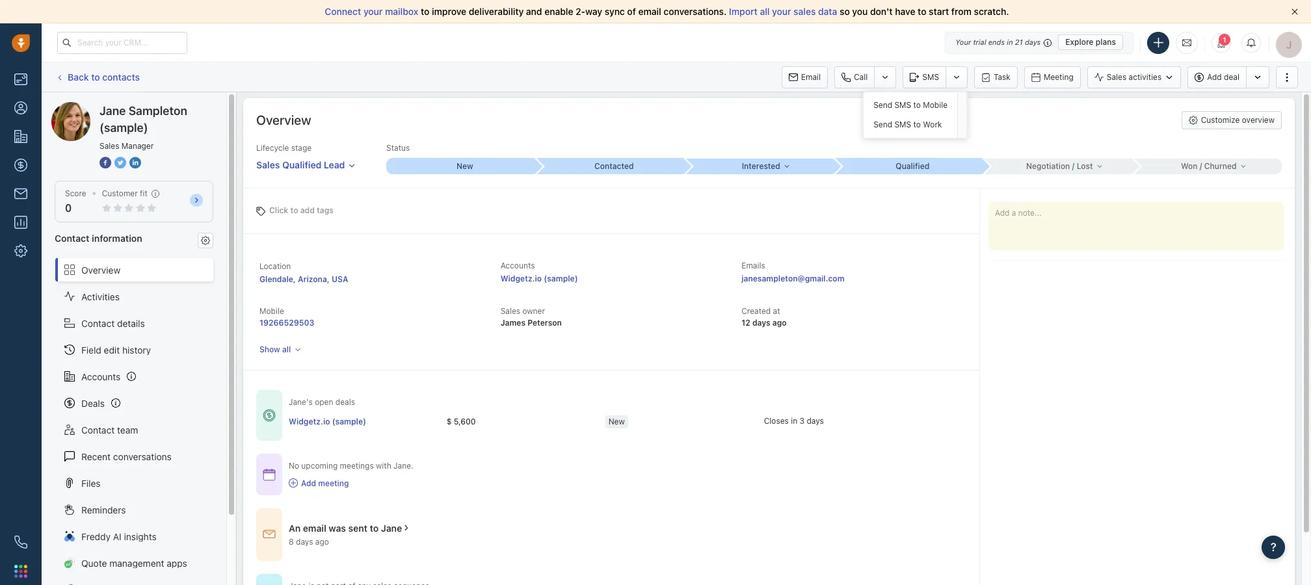 Task type: vqa. For each thing, say whether or not it's contained in the screenshot.
right IN
yes



Task type: describe. For each thing, give the bounding box(es) containing it.
history
[[122, 345, 151, 356]]

meetings
[[340, 462, 374, 471]]

quote
[[81, 558, 107, 569]]

1 vertical spatial overview
[[81, 265, 121, 276]]

to left start
[[918, 6, 927, 17]]

to right the back
[[91, 71, 100, 83]]

meeting
[[1044, 72, 1074, 82]]

lead
[[324, 160, 345, 171]]

contacts
[[102, 71, 140, 83]]

closes in 3 days
[[764, 416, 824, 426]]

status
[[387, 143, 410, 153]]

mobile 19266529503
[[260, 307, 315, 328]]

have
[[896, 6, 916, 17]]

(sample) for jane sampleton (sample)
[[147, 102, 184, 113]]

add deal
[[1208, 72, 1240, 82]]

connect your mailbox to improve deliverability and enable 2-way sync of email conversations. import all your sales data so you don't have to start from scratch.
[[325, 6, 1010, 17]]

glendale, arizona, usa link
[[260, 275, 348, 284]]

lifecycle stage
[[256, 143, 312, 153]]

facebook circled image
[[100, 156, 111, 170]]

negotiation / lost button
[[984, 159, 1133, 174]]

linkedin circled image
[[130, 156, 141, 170]]

upcoming
[[302, 462, 338, 471]]

Search your CRM... text field
[[57, 32, 187, 54]]

so
[[840, 6, 850, 17]]

activities
[[81, 291, 120, 302]]

12
[[742, 318, 751, 328]]

days inside row
[[807, 416, 824, 426]]

0 vertical spatial all
[[760, 6, 770, 17]]

recent
[[81, 451, 111, 462]]

jane's
[[289, 398, 313, 407]]

meeting
[[318, 479, 349, 488]]

to left work
[[914, 120, 921, 129]]

sent
[[349, 523, 368, 534]]

container_wx8msf4aqz5i3rn1 image inside add meeting link
[[289, 479, 298, 488]]

sms for work
[[895, 120, 912, 129]]

add meeting link
[[289, 478, 414, 489]]

19266529503
[[260, 318, 315, 328]]

sales inside jane sampleton (sample) sales manager
[[100, 141, 119, 151]]

meeting button
[[1025, 66, 1081, 88]]

8
[[289, 537, 294, 547]]

customize overview
[[1202, 115, 1276, 125]]

deal
[[1225, 72, 1240, 82]]

sales for sales activities
[[1107, 72, 1127, 82]]

send sms to mobile
[[874, 100, 948, 110]]

add
[[300, 205, 315, 215]]

tags
[[317, 205, 334, 215]]

sales qualified lead
[[256, 160, 345, 171]]

0 horizontal spatial all
[[282, 345, 291, 355]]

send for send sms to work
[[874, 120, 893, 129]]

reminders
[[81, 505, 126, 516]]

contact details
[[81, 318, 145, 329]]

phone image
[[14, 536, 27, 549]]

sms inside button
[[923, 72, 940, 82]]

explore plans link
[[1059, 34, 1124, 50]]

work
[[924, 120, 943, 129]]

sales for sales owner james peterson
[[501, 307, 521, 316]]

location glendale, arizona, usa
[[260, 262, 348, 284]]

import all your sales data link
[[729, 6, 840, 17]]

days right the 8 in the bottom of the page
[[296, 537, 313, 547]]

add for add deal
[[1208, 72, 1223, 82]]

sales for sales qualified lead
[[256, 160, 280, 171]]

enable
[[545, 6, 574, 17]]

1 horizontal spatial qualified
[[896, 161, 930, 171]]

import
[[729, 6, 758, 17]]

close image
[[1292, 8, 1299, 15]]

container_wx8msf4aqz5i3rn1 image right sent
[[402, 524, 411, 533]]

plans
[[1096, 37, 1117, 47]]

you
[[853, 6, 868, 17]]

to up send sms to work
[[914, 100, 921, 110]]

sampleton for jane sampleton (sample)
[[100, 102, 145, 113]]

customer
[[102, 189, 138, 198]]

phone element
[[8, 530, 34, 556]]

accounts for accounts widgetz.io (sample)
[[501, 261, 535, 271]]

customer fit
[[102, 189, 148, 198]]

add deal button
[[1189, 66, 1247, 88]]

arizona,
[[298, 275, 330, 284]]

apps
[[167, 558, 187, 569]]

activities
[[1129, 72, 1162, 82]]

owner
[[523, 307, 545, 316]]

score
[[65, 189, 86, 198]]

0 horizontal spatial new
[[457, 161, 473, 171]]

to right mailbox
[[421, 6, 430, 17]]

widgetz.io inside row
[[289, 417, 330, 427]]

negotiation
[[1027, 161, 1071, 171]]

field edit history
[[81, 345, 151, 356]]

0 horizontal spatial container_wx8msf4aqz5i3rn1 image
[[263, 409, 276, 422]]

connect your mailbox link
[[325, 6, 421, 17]]

information
[[92, 233, 142, 244]]

jane sampleton (sample)
[[77, 102, 184, 113]]

jane sampleton (sample) sales manager
[[100, 104, 187, 151]]

created
[[742, 307, 771, 316]]

(sample) for jane sampleton (sample) sales manager
[[100, 121, 148, 135]]

mng settings image
[[201, 236, 210, 245]]

send email image
[[1183, 37, 1192, 48]]

sales activities
[[1107, 72, 1162, 82]]

(sample) for accounts widgetz.io (sample)
[[544, 274, 578, 284]]

1 link
[[1212, 33, 1232, 52]]

0
[[65, 202, 72, 214]]

send for send sms to mobile
[[874, 100, 893, 110]]

contact for contact details
[[81, 318, 115, 329]]

recent conversations
[[81, 451, 172, 462]]

8 days ago
[[289, 537, 329, 547]]

field
[[81, 345, 101, 356]]

open
[[315, 398, 333, 407]]

don't
[[871, 6, 893, 17]]

call link
[[835, 66, 875, 88]]

0 vertical spatial overview
[[256, 113, 311, 128]]

0 horizontal spatial email
[[303, 523, 327, 534]]

widgetz.io inside accounts widgetz.io (sample)
[[501, 274, 542, 284]]

janesampleton@gmail.com link
[[742, 273, 845, 286]]

to left 'add'
[[291, 205, 298, 215]]

management
[[109, 558, 164, 569]]

to right sent
[[370, 523, 379, 534]]

ai
[[113, 531, 122, 542]]

days inside created at 12 days ago
[[753, 318, 771, 328]]

overview
[[1243, 115, 1276, 125]]

sms for mobile
[[895, 100, 912, 110]]

deliverability
[[469, 6, 524, 17]]

sampleton for jane sampleton (sample) sales manager
[[129, 104, 187, 118]]

2 horizontal spatial jane
[[381, 523, 402, 534]]

mobile inside mobile 19266529503
[[260, 307, 284, 316]]

contact for contact team
[[81, 425, 115, 436]]



Task type: locate. For each thing, give the bounding box(es) containing it.
1 vertical spatial in
[[791, 416, 798, 426]]

1 vertical spatial new
[[609, 417, 625, 427]]

contact down 0
[[55, 233, 90, 244]]

sampleton down contacts
[[100, 102, 145, 113]]

widgetz.io (sample) link up owner
[[501, 274, 578, 284]]

1 vertical spatial sms
[[895, 100, 912, 110]]

sales activities button
[[1088, 66, 1189, 88], [1088, 66, 1182, 88]]

overview up lifecycle stage
[[256, 113, 311, 128]]

0 horizontal spatial your
[[364, 6, 383, 17]]

/ right won at the right top of the page
[[1201, 161, 1203, 171]]

0 vertical spatial mobile
[[924, 100, 948, 110]]

(sample) inside accounts widgetz.io (sample)
[[544, 274, 578, 284]]

no upcoming meetings with jane.
[[289, 462, 414, 471]]

days right 21
[[1026, 38, 1041, 46]]

freddy ai insights
[[81, 531, 157, 542]]

0 vertical spatial widgetz.io
[[501, 274, 542, 284]]

0 horizontal spatial accounts
[[81, 371, 121, 382]]

lost
[[1077, 161, 1094, 171]]

0 vertical spatial in
[[1008, 38, 1014, 46]]

at
[[774, 307, 781, 316]]

improve
[[432, 6, 467, 17]]

data
[[819, 6, 838, 17]]

sales up james
[[501, 307, 521, 316]]

sales qualified lead link
[[256, 154, 356, 172]]

widgetz.io (sample) link down open
[[289, 416, 366, 427]]

your
[[956, 38, 972, 46]]

contact for contact information
[[55, 233, 90, 244]]

1 horizontal spatial widgetz.io (sample) link
[[501, 274, 578, 284]]

(sample) up owner
[[544, 274, 578, 284]]

0 vertical spatial new
[[457, 161, 473, 171]]

sms button
[[903, 66, 946, 88]]

email right the of
[[639, 6, 662, 17]]

1 horizontal spatial your
[[773, 6, 792, 17]]

your left sales
[[773, 6, 792, 17]]

contact information
[[55, 233, 142, 244]]

/ inside "link"
[[1073, 161, 1075, 171]]

days down created
[[753, 318, 771, 328]]

0 vertical spatial email
[[639, 6, 662, 17]]

0 horizontal spatial add
[[301, 479, 316, 488]]

insights
[[124, 531, 157, 542]]

an email was sent to jane
[[289, 523, 402, 534]]

1 vertical spatial widgetz.io
[[289, 417, 330, 427]]

1 vertical spatial add
[[301, 479, 316, 488]]

1 horizontal spatial all
[[760, 6, 770, 17]]

ago inside created at 12 days ago
[[773, 318, 787, 328]]

all right import
[[760, 6, 770, 17]]

1 vertical spatial mobile
[[260, 307, 284, 316]]

ago down was
[[315, 537, 329, 547]]

5,600
[[454, 417, 476, 427]]

widgetz.io up owner
[[501, 274, 542, 284]]

with
[[376, 462, 392, 471]]

task
[[994, 72, 1011, 82]]

1 send from the top
[[874, 100, 893, 110]]

call
[[855, 72, 868, 82]]

0 horizontal spatial /
[[1073, 161, 1075, 171]]

1 vertical spatial ago
[[315, 537, 329, 547]]

contacted
[[595, 161, 634, 171]]

1 horizontal spatial jane
[[100, 104, 126, 118]]

mobile
[[924, 100, 948, 110], [260, 307, 284, 316]]

usa
[[332, 275, 348, 284]]

jane for jane sampleton (sample) sales manager
[[100, 104, 126, 118]]

sales inside sales owner james peterson
[[501, 307, 521, 316]]

send up send sms to work
[[874, 100, 893, 110]]

row
[[289, 409, 923, 436]]

add inside button
[[1208, 72, 1223, 82]]

/
[[1073, 161, 1075, 171], [1201, 161, 1203, 171]]

1 horizontal spatial mobile
[[924, 100, 948, 110]]

1 horizontal spatial in
[[1008, 38, 1014, 46]]

widgetz.io (sample)
[[289, 417, 366, 427]]

1 horizontal spatial /
[[1201, 161, 1203, 171]]

show
[[260, 345, 280, 355]]

mobile up 19266529503 link
[[260, 307, 284, 316]]

ends
[[989, 38, 1006, 46]]

1 vertical spatial send
[[874, 120, 893, 129]]

container_wx8msf4aqz5i3rn1 image left no
[[263, 469, 276, 482]]

jane
[[77, 102, 98, 113], [100, 104, 126, 118], [381, 523, 402, 534]]

1 horizontal spatial widgetz.io
[[501, 274, 542, 284]]

widgetz.io (sample) link inside row
[[289, 416, 366, 427]]

1 your from the left
[[364, 6, 383, 17]]

add left deal
[[1208, 72, 1223, 82]]

jane for jane sampleton (sample)
[[77, 102, 98, 113]]

to
[[421, 6, 430, 17], [918, 6, 927, 17], [91, 71, 100, 83], [914, 100, 921, 110], [914, 120, 921, 129], [291, 205, 298, 215], [370, 523, 379, 534]]

1 vertical spatial all
[[282, 345, 291, 355]]

jane.
[[394, 462, 414, 471]]

(sample) down jane sampleton (sample)
[[100, 121, 148, 135]]

sms
[[923, 72, 940, 82], [895, 100, 912, 110], [895, 120, 912, 129]]

0 horizontal spatial widgetz.io
[[289, 417, 330, 427]]

send down send sms to mobile
[[874, 120, 893, 129]]

row containing closes in 3 days
[[289, 409, 923, 436]]

edit
[[104, 345, 120, 356]]

team
[[117, 425, 138, 436]]

1 vertical spatial accounts
[[81, 371, 121, 382]]

0 horizontal spatial jane
[[77, 102, 98, 113]]

1 vertical spatial container_wx8msf4aqz5i3rn1 image
[[289, 479, 298, 488]]

sampleton inside jane sampleton (sample) sales manager
[[129, 104, 187, 118]]

sms down send sms to mobile
[[895, 120, 912, 129]]

add down upcoming
[[301, 479, 316, 488]]

trial
[[974, 38, 987, 46]]

jane down the back
[[77, 102, 98, 113]]

jane down contacts
[[100, 104, 126, 118]]

contact down activities
[[81, 318, 115, 329]]

0 horizontal spatial mobile
[[260, 307, 284, 316]]

send sms to work
[[874, 120, 943, 129]]

your left mailbox
[[364, 6, 383, 17]]

qualified down send sms to work
[[896, 161, 930, 171]]

sales
[[794, 6, 816, 17]]

0 vertical spatial widgetz.io (sample) link
[[501, 274, 578, 284]]

won / churned
[[1182, 161, 1238, 171]]

sms up send sms to mobile
[[923, 72, 940, 82]]

jane right sent
[[381, 523, 402, 534]]

qualified down stage
[[282, 160, 322, 171]]

scratch.
[[975, 6, 1010, 17]]

click
[[269, 205, 288, 215]]

in inside row
[[791, 416, 798, 426]]

0 vertical spatial add
[[1208, 72, 1223, 82]]

0 vertical spatial contact
[[55, 233, 90, 244]]

0 button
[[65, 202, 72, 214]]

twitter circled image
[[115, 156, 126, 170]]

1 vertical spatial email
[[303, 523, 327, 534]]

way
[[586, 6, 603, 17]]

0 horizontal spatial overview
[[81, 265, 121, 276]]

2 vertical spatial contact
[[81, 425, 115, 436]]

0 vertical spatial accounts
[[501, 261, 535, 271]]

click to add tags
[[269, 205, 334, 215]]

sales left activities
[[1107, 72, 1127, 82]]

/ for churned
[[1201, 161, 1203, 171]]

sales down lifecycle
[[256, 160, 280, 171]]

1 horizontal spatial accounts
[[501, 261, 535, 271]]

container_wx8msf4aqz5i3rn1 image left the 8 in the bottom of the page
[[263, 529, 276, 542]]

1 / from the left
[[1073, 161, 1075, 171]]

1 vertical spatial widgetz.io (sample) link
[[289, 416, 366, 427]]

sales
[[1107, 72, 1127, 82], [100, 141, 119, 151], [256, 160, 280, 171], [501, 307, 521, 316]]

0 vertical spatial send
[[874, 100, 893, 110]]

/ left the lost
[[1073, 161, 1075, 171]]

accounts
[[501, 261, 535, 271], [81, 371, 121, 382]]

2-
[[576, 6, 586, 17]]

add for add meeting
[[301, 479, 316, 488]]

container_wx8msf4aqz5i3rn1 image
[[263, 469, 276, 482], [402, 524, 411, 533], [263, 529, 276, 542]]

ago down 'at' at the bottom
[[773, 318, 787, 328]]

container_wx8msf4aqz5i3rn1 image down no
[[289, 479, 298, 488]]

days right 3
[[807, 416, 824, 426]]

(sample) inside row
[[332, 417, 366, 427]]

1 horizontal spatial ago
[[773, 318, 787, 328]]

conversations
[[113, 451, 172, 462]]

emails janesampleton@gmail.com
[[742, 261, 845, 284]]

widgetz.io
[[501, 274, 542, 284], [289, 417, 330, 427]]

email
[[639, 6, 662, 17], [303, 523, 327, 534]]

freshworks switcher image
[[14, 565, 27, 578]]

interested
[[742, 161, 781, 171]]

location
[[260, 262, 291, 271]]

ago
[[773, 318, 787, 328], [315, 537, 329, 547]]

container_wx8msf4aqz5i3rn1 image left widgetz.io (sample)
[[263, 409, 276, 422]]

deals
[[336, 398, 355, 407]]

explore
[[1066, 37, 1094, 47]]

won / churned button
[[1133, 159, 1283, 174]]

0 horizontal spatial in
[[791, 416, 798, 426]]

negotiation / lost
[[1027, 161, 1094, 171]]

sms up send sms to work
[[895, 100, 912, 110]]

1 horizontal spatial add
[[1208, 72, 1223, 82]]

and
[[526, 6, 542, 17]]

email up 8 days ago
[[303, 523, 327, 534]]

1 horizontal spatial container_wx8msf4aqz5i3rn1 image
[[289, 479, 298, 488]]

qualified
[[282, 160, 322, 171], [896, 161, 930, 171]]

churned
[[1205, 161, 1238, 171]]

mobile up work
[[924, 100, 948, 110]]

jane's open deals
[[289, 398, 355, 407]]

add
[[1208, 72, 1223, 82], [301, 479, 316, 488]]

jane inside jane sampleton (sample) sales manager
[[100, 104, 126, 118]]

show all
[[260, 345, 291, 355]]

1 horizontal spatial overview
[[256, 113, 311, 128]]

(sample) inside jane sampleton (sample) sales manager
[[100, 121, 148, 135]]

won / churned link
[[1133, 159, 1283, 174]]

1 vertical spatial contact
[[81, 318, 115, 329]]

1 horizontal spatial new
[[609, 417, 625, 427]]

all right show
[[282, 345, 291, 355]]

0 vertical spatial ago
[[773, 318, 787, 328]]

2 your from the left
[[773, 6, 792, 17]]

2 send from the top
[[874, 120, 893, 129]]

accounts up owner
[[501, 261, 535, 271]]

overview up activities
[[81, 265, 121, 276]]

1 horizontal spatial email
[[639, 6, 662, 17]]

0 horizontal spatial qualified
[[282, 160, 322, 171]]

accounts inside accounts widgetz.io (sample)
[[501, 261, 535, 271]]

email button
[[782, 66, 828, 88]]

of
[[628, 6, 636, 17]]

add meeting
[[301, 479, 349, 488]]

sampleton
[[100, 102, 145, 113], [129, 104, 187, 118]]

in
[[1008, 38, 1014, 46], [791, 416, 798, 426]]

0 horizontal spatial ago
[[315, 537, 329, 547]]

accounts for accounts
[[81, 371, 121, 382]]

(sample) down deals
[[332, 417, 366, 427]]

sampleton up manager in the left of the page
[[129, 104, 187, 118]]

contact up recent
[[81, 425, 115, 436]]

glendale,
[[260, 275, 296, 284]]

2 vertical spatial sms
[[895, 120, 912, 129]]

closes
[[764, 416, 789, 426]]

/ for lost
[[1073, 161, 1075, 171]]

from
[[952, 6, 972, 17]]

in left 21
[[1008, 38, 1014, 46]]

quote management apps
[[81, 558, 187, 569]]

sales up facebook circled image
[[100, 141, 119, 151]]

accounts up deals
[[81, 371, 121, 382]]

(sample) up manager in the left of the page
[[147, 102, 184, 113]]

container_wx8msf4aqz5i3rn1 image
[[263, 409, 276, 422], [289, 479, 298, 488]]

created at 12 days ago
[[742, 307, 787, 328]]

deals
[[81, 398, 105, 409]]

explore plans
[[1066, 37, 1117, 47]]

negotiation / lost link
[[984, 159, 1133, 174]]

stage
[[291, 143, 312, 153]]

interested button
[[685, 159, 835, 174]]

send
[[874, 100, 893, 110], [874, 120, 893, 129]]

days
[[1026, 38, 1041, 46], [753, 318, 771, 328], [807, 416, 824, 426], [296, 537, 313, 547]]

0 horizontal spatial widgetz.io (sample) link
[[289, 416, 366, 427]]

2 / from the left
[[1201, 161, 1203, 171]]

contact team
[[81, 425, 138, 436]]

$ 5,600
[[447, 417, 476, 427]]

connect
[[325, 6, 361, 17]]

widgetz.io down jane's
[[289, 417, 330, 427]]

in left 3
[[791, 416, 798, 426]]

0 vertical spatial container_wx8msf4aqz5i3rn1 image
[[263, 409, 276, 422]]

janesampleton@gmail.com
[[742, 274, 845, 284]]

0 vertical spatial sms
[[923, 72, 940, 82]]

21
[[1016, 38, 1024, 46]]

back to contacts
[[68, 71, 140, 83]]



